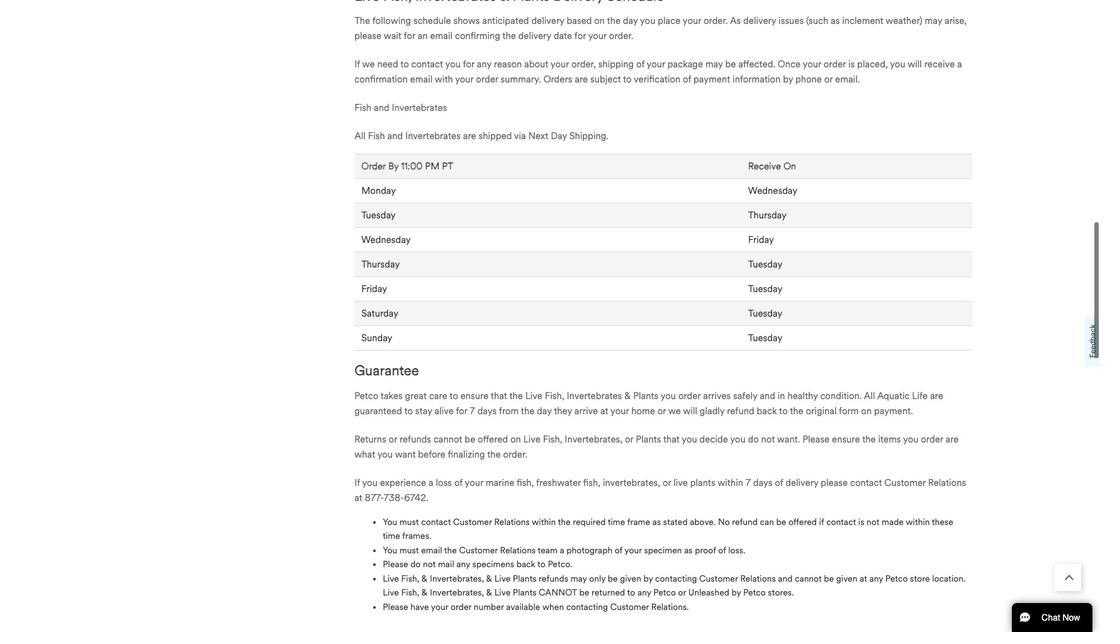 Task type: locate. For each thing, give the bounding box(es) containing it.
0 horizontal spatial order.
[[503, 449, 528, 460]]

or inside if we need to contact you for any reason about your order, shipping of your package may be affected. once your order is placed, you will receive a confirmation email with your order summary. orders are subject to verification of payment information by phone or email.
[[824, 74, 833, 85]]

be up finalizing
[[465, 433, 475, 445]]

please left have
[[383, 602, 408, 612]]

may inside you must contact customer relations within the required time frame as stated above. no refund can be offered if contact is not made within these time frames. you must email the customer relations team a photograph of your specimen as proof of loss. please do not mail any specimens back to petco. live fish, & invertebrates, & live plants refunds may only be given by contacting customer relations and cannot be given at any petco store location. live fish, & invertebrates, & live plants cannot be returned to any petco or unleashed by petco stores. please have your order number available when contacting customer relations.
[[571, 573, 587, 584]]

as
[[831, 15, 840, 27], [653, 517, 661, 527], [684, 545, 693, 556]]

relations up these
[[928, 477, 966, 488]]

2 if from the top
[[355, 477, 360, 488]]

plants
[[690, 477, 716, 488]]

0 vertical spatial a
[[957, 59, 962, 70]]

do inside you must contact customer relations within the required time frame as stated above. no refund can be offered if contact is not made within these time frames. you must email the customer relations team a photograph of your specimen as proof of loss. please do not mail any specimens back to petco. live fish, & invertebrates, & live plants refunds may only be given by contacting customer relations and cannot be given at any petco store location. live fish, & invertebrates, & live plants cannot be returned to any petco or unleashed by petco stores. please have your order number available when contacting customer relations.
[[411, 559, 421, 570]]

contact
[[411, 59, 443, 70], [850, 477, 882, 488], [421, 517, 451, 527], [826, 517, 856, 527]]

payment
[[694, 74, 730, 85]]

refunds
[[400, 433, 431, 445], [539, 573, 568, 584]]

please inside delivery based on the day you place your order. as delivery issues (such as inclement weather) may arise, please wait for an email confirming the delivery date for your order.
[[355, 30, 382, 42]]

0 horizontal spatial wednesday
[[361, 234, 411, 246]]

cannot inside returns or refunds cannot be offered on live fish, invertebrates, or plants that you decide you do not want. please ensure the items you order are what you want before finalizing the order.
[[434, 433, 462, 445]]

if inside if we need to contact you for any reason about your order, shipping of your package may be affected. once your order is placed, you will receive a confirmation email with your order summary. orders are subject to verification of payment information by phone or email.
[[355, 59, 360, 70]]

1 vertical spatial day
[[537, 405, 552, 416]]

alive
[[435, 405, 454, 416]]

contacting up relations. at the right of the page
[[655, 573, 697, 584]]

are
[[575, 74, 588, 85], [463, 131, 476, 142], [930, 390, 943, 401], [946, 433, 959, 445]]

1 must from the top
[[400, 517, 419, 527]]

to down team
[[538, 559, 546, 570]]

marine
[[486, 477, 514, 488]]

customer
[[885, 477, 926, 488], [453, 517, 492, 527], [459, 545, 498, 556], [699, 573, 738, 584], [610, 602, 649, 612]]

on down from at the bottom of page
[[511, 433, 521, 445]]

refund right no
[[732, 517, 758, 527]]

delivery up date
[[532, 15, 564, 27]]

0 vertical spatial cannot
[[434, 433, 462, 445]]

1 horizontal spatial at
[[600, 405, 608, 416]]

by down once
[[783, 74, 793, 85]]

2 vertical spatial email
[[421, 545, 442, 556]]

returns or refunds cannot be offered on live fish, invertebrates, or plants that you decide you do not want. please ensure the items you order are what you want before finalizing the order.
[[355, 433, 959, 460]]

as
[[730, 15, 741, 27]]

aquatic
[[877, 390, 910, 401]]

all inside petco takes great care to ensure that the live fish, invertebrates & plants you order arrives safely and in healthy condition. all aquatic life are guaranteed to stay alive for 7 days from the day they arrive at your home or we will gladly refund back to the original form on payment.
[[864, 390, 875, 401]]

1 horizontal spatial do
[[748, 433, 759, 445]]

0 vertical spatial will
[[908, 59, 922, 70]]

please up if
[[821, 477, 848, 488]]

day left place
[[623, 15, 638, 27]]

0 vertical spatial refund
[[727, 405, 755, 416]]

0 horizontal spatial by
[[644, 573, 653, 584]]

1 horizontal spatial may
[[706, 59, 723, 70]]

order. up shipping
[[609, 30, 634, 42]]

refund inside you must contact customer relations within the required time frame as stated above. no refund can be offered if contact is not made within these time frames. you must email the customer relations team a photograph of your specimen as proof of loss. please do not mail any specimens back to petco. live fish, & invertebrates, & live plants refunds may only be given by contacting customer relations and cannot be given at any petco store location. live fish, & invertebrates, & live plants cannot be returned to any petco or unleashed by petco stores. please have your order number available when contacting customer relations.
[[732, 517, 758, 527]]

738-
[[384, 492, 404, 503]]

placed,
[[857, 59, 888, 70]]

at right arrive
[[600, 405, 608, 416]]

relations up specimens
[[500, 545, 536, 556]]

receive on
[[748, 161, 796, 172]]

may
[[925, 15, 942, 27], [706, 59, 723, 70], [571, 573, 587, 584]]

invertebrates,
[[565, 433, 623, 445], [430, 573, 484, 584], [430, 587, 484, 598]]

0 vertical spatial may
[[925, 15, 942, 27]]

877-
[[365, 492, 384, 503]]

or up relations. at the right of the page
[[678, 587, 686, 598]]

petco up relations. at the right of the page
[[654, 587, 676, 598]]

if down what
[[355, 477, 360, 488]]

orders
[[544, 74, 572, 85]]

reason
[[494, 59, 522, 70]]

will left receive
[[908, 59, 922, 70]]

by down specimen
[[644, 573, 653, 584]]

will
[[908, 59, 922, 70], [683, 405, 697, 416]]

1 vertical spatial will
[[683, 405, 697, 416]]

of
[[636, 59, 645, 70], [683, 74, 691, 85], [454, 477, 463, 488], [775, 477, 783, 488], [615, 545, 623, 556], [718, 545, 726, 556]]

for down confirming
[[463, 59, 475, 70]]

may up payment
[[706, 59, 723, 70]]

&
[[625, 390, 631, 401], [422, 573, 428, 584], [486, 573, 492, 584], [422, 587, 428, 598], [486, 587, 492, 598]]

shipped
[[479, 131, 512, 142]]

any left store
[[870, 573, 883, 584]]

be up payment
[[725, 59, 736, 70]]

email inside if we need to contact you for any reason about your order, shipping of your package may be affected. once your order is placed, you will receive a confirmation email with your order summary. orders are subject to verification of payment information by phone or email.
[[410, 74, 433, 85]]

1 horizontal spatial refunds
[[539, 573, 568, 584]]

are right 'life'
[[930, 390, 943, 401]]

that inside returns or refunds cannot be offered on live fish, invertebrates, or plants that you decide you do not want. please ensure the items you order are what you want before finalizing the order.
[[663, 433, 680, 445]]

0 vertical spatial must
[[400, 517, 419, 527]]

we
[[362, 59, 375, 70], [668, 405, 681, 416]]

time
[[608, 517, 625, 527], [383, 531, 400, 541]]

stores.
[[768, 587, 794, 598]]

1 vertical spatial order.
[[609, 30, 634, 42]]

wednesday
[[748, 185, 798, 197], [361, 234, 411, 246]]

about
[[524, 59, 549, 70]]

1 horizontal spatial contacting
[[655, 573, 697, 584]]

at left 877-
[[355, 492, 363, 503]]

guarantee
[[355, 362, 419, 379]]

to right need
[[400, 59, 409, 70]]

email inside delivery based on the day you place your order. as delivery issues (such as inclement weather) may arise, please wait for an email confirming the delivery date for your order.
[[430, 30, 453, 42]]

form
[[839, 405, 859, 416]]

all up order
[[355, 131, 366, 142]]

on inside returns or refunds cannot be offered on live fish, invertebrates, or plants that you decide you do not want. please ensure the items you order are what you want before finalizing the order.
[[511, 433, 521, 445]]

0 vertical spatial time
[[608, 517, 625, 527]]

as right frame
[[653, 517, 661, 527]]

refunds up cannot
[[539, 573, 568, 584]]

1 vertical spatial offered
[[789, 517, 817, 527]]

1 horizontal spatial please
[[821, 477, 848, 488]]

order inside petco takes great care to ensure that the live fish, invertebrates & plants you order arrives safely and in healthy condition. all aquatic life are guaranteed to stay alive for 7 days from the day they arrive at your home or we will gladly refund back to the original form on payment.
[[679, 390, 701, 401]]

refunds up want
[[400, 433, 431, 445]]

2 you from the top
[[383, 545, 397, 556]]

order inside you must contact customer relations within the required time frame as stated above. no refund can be offered if contact is not made within these time frames. you must email the customer relations team a photograph of your specimen as proof of loss. please do not mail any specimens back to petco. live fish, & invertebrates, & live plants refunds may only be given by contacting customer relations and cannot be given at any petco store location. live fish, & invertebrates, & live plants cannot be returned to any petco or unleashed by petco stores. please have your order number available when contacting customer relations.
[[451, 602, 472, 612]]

0 horizontal spatial as
[[653, 517, 661, 527]]

by inside if we need to contact you for any reason about your order, shipping of your package may be affected. once your order is placed, you will receive a confirmation email with your order summary. orders are subject to verification of payment information by phone or email.
[[783, 74, 793, 85]]

0 vertical spatial if
[[355, 59, 360, 70]]

you left decide
[[682, 433, 697, 445]]

0 horizontal spatial do
[[411, 559, 421, 570]]

a right receive
[[957, 59, 962, 70]]

petco left stores.
[[743, 587, 766, 598]]

or up want
[[389, 433, 397, 445]]

offered up finalizing
[[478, 433, 508, 445]]

guaranteed
[[355, 405, 402, 416]]

we right home
[[668, 405, 681, 416]]

inclement
[[842, 15, 884, 27]]

0 vertical spatial by
[[783, 74, 793, 85]]

invertebrates down with
[[392, 102, 447, 114]]

0 vertical spatial offered
[[478, 433, 508, 445]]

day inside petco takes great care to ensure that the live fish, invertebrates & plants you order arrives safely and in healthy condition. all aquatic life are guaranteed to stay alive for 7 days from the day they arrive at your home or we will gladly refund back to the original form on payment.
[[537, 405, 552, 416]]

2 horizontal spatial by
[[783, 74, 793, 85]]

1 vertical spatial by
[[644, 573, 653, 584]]

0 horizontal spatial may
[[571, 573, 587, 584]]

1 vertical spatial please
[[821, 477, 848, 488]]

proof
[[695, 545, 716, 556]]

offered left if
[[789, 517, 817, 527]]

plants inside petco takes great care to ensure that the live fish, invertebrates & plants you order arrives safely and in healthy condition. all aquatic life are guaranteed to stay alive for 7 days from the day they arrive at your home or we will gladly refund back to the original form on payment.
[[633, 390, 659, 401]]

1 vertical spatial you
[[383, 545, 397, 556]]

on right based
[[594, 15, 605, 27]]

a up 'petco.'
[[560, 545, 564, 556]]

you
[[383, 517, 397, 527], [383, 545, 397, 556]]

2 fish, from the left
[[583, 477, 601, 488]]

above.
[[690, 517, 716, 527]]

on inside delivery based on the day you place your order. as delivery issues (such as inclement weather) may arise, please wait for an email confirming the delivery date for your order.
[[594, 15, 605, 27]]

plants inside returns or refunds cannot be offered on live fish, invertebrates, or plants that you decide you do not want. please ensure the items you order are what you want before finalizing the order.
[[636, 433, 661, 445]]

1 vertical spatial back
[[517, 559, 536, 570]]

and left "in"
[[760, 390, 776, 401]]

1 horizontal spatial by
[[732, 587, 741, 598]]

1 vertical spatial is
[[859, 517, 865, 527]]

2 horizontal spatial as
[[831, 15, 840, 27]]

a inside if we need to contact you for any reason about your order, shipping of your package may be affected. once your order is placed, you will receive a confirmation email with your order summary. orders are subject to verification of payment information by phone or email.
[[957, 59, 962, 70]]

1 vertical spatial refund
[[732, 517, 758, 527]]

are inside if we need to contact you for any reason about your order, shipping of your package may be affected. once your order is placed, you will receive a confirmation email with your order summary. orders are subject to verification of payment information by phone or email.
[[575, 74, 588, 85]]

ensure
[[461, 390, 489, 401], [832, 433, 860, 445]]

the following schedule shows anticipated
[[355, 15, 529, 27]]

0 vertical spatial that
[[491, 390, 507, 401]]

not left mail
[[423, 559, 436, 570]]

6742.
[[404, 492, 428, 503]]

do
[[748, 433, 759, 445], [411, 559, 421, 570]]

7 right alive
[[470, 405, 475, 416]]

within left these
[[906, 517, 930, 527]]

back inside petco takes great care to ensure that the live fish, invertebrates & plants you order arrives safely and in healthy condition. all aquatic life are guaranteed to stay alive for 7 days from the day they arrive at your home or we will gladly refund back to the original form on payment.
[[757, 405, 777, 416]]

you left place
[[640, 15, 656, 27]]

0 horizontal spatial not
[[423, 559, 436, 570]]

are inside returns or refunds cannot be offered on live fish, invertebrates, or plants that you decide you do not want. please ensure the items you order are what you want before finalizing the order.
[[946, 433, 959, 445]]

0 horizontal spatial we
[[362, 59, 375, 70]]

email for contact
[[421, 545, 442, 556]]

0 horizontal spatial back
[[517, 559, 536, 570]]

0 horizontal spatial contacting
[[566, 602, 608, 612]]

the up mail
[[444, 545, 457, 556]]

for left "an"
[[404, 30, 415, 42]]

0 horizontal spatial friday
[[361, 283, 387, 295]]

0 vertical spatial please
[[803, 433, 830, 445]]

please down frames.
[[383, 559, 408, 570]]

if for if we need to contact you for any reason about your order, shipping of your package may be affected. once your order is placed, you will receive a confirmation email with your order summary. orders are subject to verification of payment information by phone or email.
[[355, 59, 360, 70]]

0 horizontal spatial that
[[491, 390, 507, 401]]

1 horizontal spatial fish,
[[583, 477, 601, 488]]

be
[[725, 59, 736, 70], [465, 433, 475, 445], [776, 517, 786, 527], [608, 573, 618, 584], [824, 573, 834, 584], [579, 587, 589, 598]]

arrives
[[703, 390, 731, 401]]

that
[[491, 390, 507, 401], [663, 433, 680, 445]]

are right items
[[946, 433, 959, 445]]

2 vertical spatial may
[[571, 573, 587, 584]]

0 vertical spatial at
[[600, 405, 608, 416]]

1 vertical spatial 7
[[746, 477, 751, 488]]

contacting
[[655, 573, 697, 584], [566, 602, 608, 612]]

if inside if you experience a loss of your marine fish, freshwater fish, invertebrates, or live plants within 7 days of delivery please contact customer relations at 877-738-6742.
[[355, 477, 360, 488]]

for inside petco takes great care to ensure that the live fish, invertebrates & plants you order arrives safely and in healthy condition. all aquatic life are guaranteed to stay alive for 7 days from the day they arrive at your home or we will gladly refund back to the original form on payment.
[[456, 405, 468, 416]]

the right from at the bottom of page
[[521, 405, 535, 416]]

1 you from the top
[[383, 517, 397, 527]]

2 given from the left
[[836, 573, 858, 584]]

0 horizontal spatial is
[[849, 59, 855, 70]]

1 vertical spatial ensure
[[832, 433, 860, 445]]

days inside if you experience a loss of your marine fish, freshwater fish, invertebrates, or live plants within 7 days of delivery please contact customer relations at 877-738-6742.
[[753, 477, 773, 488]]

email inside you must contact customer relations within the required time frame as stated above. no refund can be offered if contact is not made within these time frames. you must email the customer relations team a photograph of your specimen as proof of loss. please do not mail any specimens back to petco. live fish, & invertebrates, & live plants refunds may only be given by contacting customer relations and cannot be given at any petco store location. live fish, & invertebrates, & live plants cannot be returned to any petco or unleashed by petco stores. please have your order number available when contacting customer relations.
[[421, 545, 442, 556]]

to right care
[[450, 390, 458, 401]]

fish down confirmation
[[355, 102, 372, 114]]

1 vertical spatial please
[[383, 559, 408, 570]]

0 horizontal spatial please
[[355, 30, 382, 42]]

fish,
[[545, 390, 564, 401], [543, 433, 562, 445], [401, 573, 419, 584], [401, 587, 419, 598]]

if
[[819, 517, 824, 527]]

or inside you must contact customer relations within the required time frame as stated above. no refund can be offered if contact is not made within these time frames. you must email the customer relations team a photograph of your specimen as proof of loss. please do not mail any specimens back to petco. live fish, & invertebrates, & live plants refunds may only be given by contacting customer relations and cannot be given at any petco store location. live fish, & invertebrates, & live plants cannot be returned to any petco or unleashed by petco stores. please have your order number available when contacting customer relations.
[[678, 587, 686, 598]]

and
[[374, 102, 389, 114], [387, 131, 403, 142], [760, 390, 776, 401], [778, 573, 793, 584]]

1 vertical spatial not
[[867, 517, 880, 527]]

thursday up saturday at the left
[[361, 259, 400, 270]]

0 vertical spatial ensure
[[461, 390, 489, 401]]

are inside petco takes great care to ensure that the live fish, invertebrates & plants you order arrives safely and in healthy condition. all aquatic life are guaranteed to stay alive for 7 days from the day they arrive at your home or we will gladly refund back to the original form on payment.
[[930, 390, 943, 401]]

1 horizontal spatial a
[[560, 545, 564, 556]]

to
[[400, 59, 409, 70], [623, 74, 632, 85], [450, 390, 458, 401], [404, 405, 413, 416], [779, 405, 788, 416], [538, 559, 546, 570], [627, 587, 635, 598]]

0 vertical spatial 7
[[470, 405, 475, 416]]

1 if from the top
[[355, 59, 360, 70]]

may inside delivery based on the day you place your order. as delivery issues (such as inclement weather) may arise, please wait for an email confirming the delivery date for your order.
[[925, 15, 942, 27]]

0 horizontal spatial time
[[383, 531, 400, 541]]

2 horizontal spatial may
[[925, 15, 942, 27]]

0 vertical spatial back
[[757, 405, 777, 416]]

0 horizontal spatial refunds
[[400, 433, 431, 445]]

1 vertical spatial cannot
[[795, 573, 822, 584]]

1 vertical spatial do
[[411, 559, 421, 570]]

0 vertical spatial day
[[623, 15, 638, 27]]

information
[[733, 74, 781, 85]]

invertebrates inside petco takes great care to ensure that the live fish, invertebrates & plants you order arrives safely and in healthy condition. all aquatic life are guaranteed to stay alive for 7 days from the day they arrive at your home or we will gladly refund back to the original form on payment.
[[567, 390, 622, 401]]

0 horizontal spatial at
[[355, 492, 363, 503]]

1 vertical spatial as
[[653, 517, 661, 527]]

back inside you must contact customer relations within the required time frame as stated above. no refund can be offered if contact is not made within these time frames. you must email the customer relations team a photograph of your specimen as proof of loss. please do not mail any specimens back to petco. live fish, & invertebrates, & live plants refunds may only be given by contacting customer relations and cannot be given at any petco store location. live fish, & invertebrates, & live plants cannot be returned to any petco or unleashed by petco stores. please have your order number available when contacting customer relations.
[[517, 559, 536, 570]]

2 horizontal spatial a
[[957, 59, 962, 70]]

1 horizontal spatial ensure
[[832, 433, 860, 445]]

contact up made
[[850, 477, 882, 488]]

friday
[[748, 234, 774, 246], [361, 283, 387, 295]]

of down package
[[683, 74, 691, 85]]

an
[[418, 30, 428, 42]]

confirming
[[455, 30, 500, 42]]

not left want.
[[761, 433, 775, 445]]

order left number
[[451, 602, 472, 612]]

1 fish, from the left
[[517, 477, 534, 488]]

1 vertical spatial email
[[410, 74, 433, 85]]

for inside if we need to contact you for any reason about your order, shipping of your package may be affected. once your order is placed, you will receive a confirmation email with your order summary. orders are subject to verification of payment information by phone or email.
[[463, 59, 475, 70]]

or left live
[[663, 477, 671, 488]]

to down shipping
[[623, 74, 632, 85]]

1 vertical spatial that
[[663, 433, 680, 445]]

2 vertical spatial by
[[732, 587, 741, 598]]

0 horizontal spatial day
[[537, 405, 552, 416]]

fish, right freshwater
[[583, 477, 601, 488]]

1 horizontal spatial days
[[753, 477, 773, 488]]

you must contact customer relations within the required time frame as stated above. no refund can be offered if contact is not made within these time frames. you must email the customer relations team a photograph of your specimen as proof of loss. please do not mail any specimens back to petco. live fish, & invertebrates, & live plants refunds may only be given by contacting customer relations and cannot be given at any petco store location. live fish, & invertebrates, & live plants cannot be returned to any petco or unleashed by petco stores. please have your order number available when contacting customer relations.
[[383, 517, 966, 612]]

will left gladly
[[683, 405, 697, 416]]

0 vertical spatial do
[[748, 433, 759, 445]]

cannot
[[434, 433, 462, 445], [795, 573, 822, 584]]

you inside delivery based on the day you place your order. as delivery issues (such as inclement weather) may arise, please wait for an email confirming the delivery date for your order.
[[640, 15, 656, 27]]

2 vertical spatial not
[[423, 559, 436, 570]]

ensure right care
[[461, 390, 489, 401]]

for right alive
[[456, 405, 468, 416]]

fish
[[355, 102, 372, 114], [368, 131, 385, 142]]

0 vertical spatial you
[[383, 517, 397, 527]]

you right what
[[377, 449, 393, 460]]

refund inside petco takes great care to ensure that the live fish, invertebrates & plants you order arrives safely and in healthy condition. all aquatic life are guaranteed to stay alive for 7 days from the day they arrive at your home or we will gladly refund back to the original form on payment.
[[727, 405, 755, 416]]

0 vertical spatial email
[[430, 30, 453, 42]]

your down based
[[588, 30, 607, 42]]

within up team
[[532, 517, 556, 527]]

must
[[400, 517, 419, 527], [400, 545, 419, 556]]

order,
[[572, 59, 596, 70]]

0 horizontal spatial thursday
[[361, 259, 400, 270]]

available
[[506, 602, 540, 612]]

is up the email.
[[849, 59, 855, 70]]

1 horizontal spatial is
[[859, 517, 865, 527]]

back
[[757, 405, 777, 416], [517, 559, 536, 570]]

next
[[528, 131, 549, 142]]

0 horizontal spatial days
[[478, 405, 497, 416]]

at
[[600, 405, 608, 416], [355, 492, 363, 503], [860, 573, 867, 584]]

days inside petco takes great care to ensure that the live fish, invertebrates & plants you order arrives safely and in healthy condition. all aquatic life are guaranteed to stay alive for 7 days from the day they arrive at your home or we will gladly refund back to the original form on payment.
[[478, 405, 497, 416]]

is inside you must contact customer relations within the required time frame as stated above. no refund can be offered if contact is not made within these time frames. you must email the customer relations team a photograph of your specimen as proof of loss. please do not mail any specimens back to petco. live fish, & invertebrates, & live plants refunds may only be given by contacting customer relations and cannot be given at any petco store location. live fish, & invertebrates, & live plants cannot be returned to any petco or unleashed by petco stores. please have your order number available when contacting customer relations.
[[859, 517, 865, 527]]

0 horizontal spatial ensure
[[461, 390, 489, 401]]

on
[[594, 15, 605, 27], [861, 405, 872, 416], [511, 433, 521, 445]]

invertebrates up arrive
[[567, 390, 622, 401]]

life
[[912, 390, 928, 401]]

live
[[525, 390, 543, 401], [523, 433, 541, 445], [383, 573, 399, 584], [495, 573, 511, 584], [383, 587, 399, 598], [495, 587, 511, 598]]

back right specimens
[[517, 559, 536, 570]]

be up returned
[[608, 573, 618, 584]]

0 horizontal spatial a
[[429, 477, 434, 488]]

1 vertical spatial we
[[668, 405, 681, 416]]

by
[[388, 161, 399, 172]]

your inside if you experience a loss of your marine fish, freshwater fish, invertebrates, or live plants within 7 days of delivery please contact customer relations at 877-738-6742.
[[465, 477, 483, 488]]

may left arise,
[[925, 15, 942, 27]]

delivery left date
[[518, 30, 551, 42]]

1 horizontal spatial will
[[908, 59, 922, 70]]

0 horizontal spatial on
[[511, 433, 521, 445]]

ensure down "form" on the bottom right of page
[[832, 433, 860, 445]]

thursday down receive
[[748, 210, 787, 221]]

the
[[355, 15, 370, 27]]

loss
[[436, 477, 452, 488]]

summary.
[[501, 74, 541, 85]]

your left home
[[611, 405, 629, 416]]

for
[[404, 30, 415, 42], [575, 30, 586, 42], [463, 59, 475, 70], [456, 405, 468, 416]]

as right (such
[[831, 15, 840, 27]]

relations inside if you experience a loss of your marine fish, freshwater fish, invertebrates, or live plants within 7 days of delivery please contact customer relations at 877-738-6742.
[[928, 477, 966, 488]]

by
[[783, 74, 793, 85], [644, 573, 653, 584], [732, 587, 741, 598]]

day
[[551, 131, 567, 142]]

the right based
[[607, 15, 621, 27]]

please right want.
[[803, 433, 830, 445]]

want
[[395, 449, 416, 460]]

1 horizontal spatial 7
[[746, 477, 751, 488]]

your
[[683, 15, 701, 27], [588, 30, 607, 42], [551, 59, 569, 70], [647, 59, 665, 70], [803, 59, 821, 70], [455, 74, 474, 85], [611, 405, 629, 416], [465, 477, 483, 488], [625, 545, 642, 556], [431, 602, 448, 612]]

be inside if we need to contact you for any reason about your order, shipping of your package may be affected. once your order is placed, you will receive a confirmation email with your order summary. orders are subject to verification of payment information by phone or email.
[[725, 59, 736, 70]]

day inside delivery based on the day you place your order. as delivery issues (such as inclement weather) may arise, please wait for an email confirming the delivery date for your order.
[[623, 15, 638, 27]]

time left frames.
[[383, 531, 400, 541]]

may inside if we need to contact you for any reason about your order, shipping of your package may be affected. once your order is placed, you will receive a confirmation email with your order summary. orders are subject to verification of payment information by phone or email.
[[706, 59, 723, 70]]

confirmation
[[355, 74, 408, 85]]

by right unleashed
[[732, 587, 741, 598]]

or left the email.
[[824, 74, 833, 85]]

contact inside if we need to contact you for any reason about your order, shipping of your package may be affected. once your order is placed, you will receive a confirmation email with your order summary. orders are subject to verification of payment information by phone or email.
[[411, 59, 443, 70]]

arrive
[[575, 405, 598, 416]]

when
[[542, 602, 564, 612]]

package
[[668, 59, 703, 70]]

2 vertical spatial as
[[684, 545, 693, 556]]

date
[[554, 30, 572, 42]]

as inside delivery based on the day you place your order. as delivery issues (such as inclement weather) may arise, please wait for an email confirming the delivery date for your order.
[[831, 15, 840, 27]]

order.
[[704, 15, 728, 27], [609, 30, 634, 42], [503, 449, 528, 460]]

1 horizontal spatial we
[[668, 405, 681, 416]]

freshwater
[[536, 477, 581, 488]]

2 vertical spatial invertebrates
[[567, 390, 622, 401]]

7
[[470, 405, 475, 416], [746, 477, 751, 488]]



Task type: describe. For each thing, give the bounding box(es) containing it.
in
[[778, 390, 785, 401]]

order. inside returns or refunds cannot be offered on live fish, invertebrates, or plants that you decide you do not want. please ensure the items you order are what you want before finalizing the order.
[[503, 449, 528, 460]]

live inside petco takes great care to ensure that the live fish, invertebrates & plants you order arrives safely and in healthy condition. all aquatic life are guaranteed to stay alive for 7 days from the day they arrive at your home or we will gladly refund back to the original form on payment.
[[525, 390, 543, 401]]

frames.
[[402, 531, 431, 541]]

a inside if you experience a loss of your marine fish, freshwater fish, invertebrates, or live plants within 7 days of delivery please contact customer relations at 877-738-6742.
[[429, 477, 434, 488]]

of down want.
[[775, 477, 783, 488]]

1 vertical spatial invertebrates
[[405, 131, 461, 142]]

invertebrates, inside returns or refunds cannot be offered on live fish, invertebrates, or plants that you decide you do not want. please ensure the items you order are what you want before finalizing the order.
[[565, 433, 623, 445]]

shipping
[[598, 59, 634, 70]]

receive
[[925, 59, 955, 70]]

of left loss.
[[718, 545, 726, 556]]

returns
[[355, 433, 386, 445]]

you up with
[[445, 59, 461, 70]]

anticipated
[[482, 15, 529, 27]]

gladly
[[700, 405, 725, 416]]

1 vertical spatial fish
[[368, 131, 385, 142]]

stay
[[415, 405, 432, 416]]

place
[[658, 15, 681, 27]]

we inside if we need to contact you for any reason about your order, shipping of your package may be affected. once your order is placed, you will receive a confirmation email with your order summary. orders are subject to verification of payment information by phone or email.
[[362, 59, 375, 70]]

1 vertical spatial invertebrates,
[[430, 573, 484, 584]]

tuesday for friday
[[748, 283, 783, 295]]

0 vertical spatial fish
[[355, 102, 372, 114]]

1 horizontal spatial time
[[608, 517, 625, 527]]

on
[[784, 161, 796, 172]]

will inside petco takes great care to ensure that the live fish, invertebrates & plants you order arrives safely and in healthy condition. all aquatic life are guaranteed to stay alive for 7 days from the day they arrive at your home or we will gladly refund back to the original form on payment.
[[683, 405, 697, 416]]

2 must from the top
[[400, 545, 419, 556]]

ensure inside petco takes great care to ensure that the live fish, invertebrates & plants you order arrives safely and in healthy condition. all aquatic life are guaranteed to stay alive for 7 days from the day they arrive at your home or we will gladly refund back to the original form on payment.
[[461, 390, 489, 401]]

any right mail
[[457, 559, 470, 570]]

if for if you experience a loss of your marine fish, freshwater fish, invertebrates, or live plants within 7 days of delivery please contact customer relations at 877-738-6742.
[[355, 477, 360, 488]]

may for package
[[706, 59, 723, 70]]

schedule
[[414, 15, 451, 27]]

arise,
[[945, 15, 967, 27]]

1 vertical spatial friday
[[361, 283, 387, 295]]

your right have
[[431, 602, 448, 612]]

your right with
[[455, 74, 474, 85]]

be down only
[[579, 587, 589, 598]]

verification
[[634, 74, 681, 85]]

cannot
[[539, 587, 577, 598]]

the left items
[[862, 433, 876, 445]]

contact inside if you experience a loss of your marine fish, freshwater fish, invertebrates, or live plants within 7 days of delivery please contact customer relations at 877-738-6742.
[[850, 477, 882, 488]]

may for weather)
[[925, 15, 942, 27]]

we inside petco takes great care to ensure that the live fish, invertebrates & plants you order arrives safely and in healthy condition. all aquatic life are guaranteed to stay alive for 7 days from the day they arrive at your home or we will gladly refund back to the original form on payment.
[[668, 405, 681, 416]]

and inside petco takes great care to ensure that the live fish, invertebrates & plants you order arrives safely and in healthy condition. all aquatic life are guaranteed to stay alive for 7 days from the day they arrive at your home or we will gladly refund back to the original form on payment.
[[760, 390, 776, 401]]

monday
[[361, 185, 396, 197]]

care
[[429, 390, 447, 401]]

order by 11:00 pm pt
[[361, 161, 453, 172]]

your down frame
[[625, 545, 642, 556]]

original
[[806, 405, 837, 416]]

to right returned
[[627, 587, 635, 598]]

from
[[499, 405, 519, 416]]

delivery based on the day you place your order. as delivery issues (such as inclement weather) may arise, please wait for an email confirming the delivery date for your order.
[[355, 15, 967, 42]]

be right can
[[776, 517, 786, 527]]

to left stay
[[404, 405, 413, 416]]

they
[[554, 405, 572, 416]]

will inside if we need to contact you for any reason about your order, shipping of your package may be affected. once your order is placed, you will receive a confirmation email with your order summary. orders are subject to verification of payment information by phone or email.
[[908, 59, 922, 70]]

live inside returns or refunds cannot be offered on live fish, invertebrates, or plants that you decide you do not want. please ensure the items you order are what you want before finalizing the order.
[[523, 433, 541, 445]]

you right items
[[903, 433, 919, 445]]

1 horizontal spatial as
[[684, 545, 693, 556]]

the up from at the bottom of page
[[509, 390, 523, 401]]

the right finalizing
[[487, 449, 501, 460]]

customer inside if you experience a loss of your marine fish, freshwater fish, invertebrates, or live plants within 7 days of delivery please contact customer relations at 877-738-6742.
[[885, 477, 926, 488]]

a inside you must contact customer relations within the required time frame as stated above. no refund can be offered if contact is not made within these time frames. you must email the customer relations team a photograph of your specimen as proof of loss. please do not mail any specimens back to petco. live fish, & invertebrates, & live plants refunds may only be given by contacting customer relations and cannot be given at any petco store location. live fish, & invertebrates, & live plants cannot be returned to any petco or unleashed by petco stores. please have your order number available when contacting customer relations.
[[560, 545, 564, 556]]

you inside petco takes great care to ensure that the live fish, invertebrates & plants you order arrives safely and in healthy condition. all aquatic life are guaranteed to stay alive for 7 days from the day they arrive at your home or we will gladly refund back to the original form on payment.
[[661, 390, 676, 401]]

store
[[910, 573, 930, 584]]

1 vertical spatial thursday
[[361, 259, 400, 270]]

want.
[[777, 433, 800, 445]]

or inside petco takes great care to ensure that the live fish, invertebrates & plants you order arrives safely and in healthy condition. all aquatic life are guaranteed to stay alive for 7 days from the day they arrive at your home or we will gladly refund back to the original form on payment.
[[658, 405, 666, 416]]

team
[[538, 545, 558, 556]]

7 inside petco takes great care to ensure that the live fish, invertebrates & plants you order arrives safely and in healthy condition. all aquatic life are guaranteed to stay alive for 7 days from the day they arrive at your home or we will gladly refund back to the original form on payment.
[[470, 405, 475, 416]]

order
[[361, 161, 386, 172]]

2 horizontal spatial within
[[906, 517, 930, 527]]

weather)
[[886, 15, 923, 27]]

shows
[[453, 15, 480, 27]]

please inside if you experience a loss of your marine fish, freshwater fish, invertebrates, or live plants within 7 days of delivery please contact customer relations at 877-738-6742.
[[821, 477, 848, 488]]

of up verification
[[636, 59, 645, 70]]

finalizing
[[448, 449, 485, 460]]

takes
[[381, 390, 403, 401]]

1 vertical spatial wednesday
[[361, 234, 411, 246]]

required
[[573, 517, 606, 527]]

of right loss
[[454, 477, 463, 488]]

any right returned
[[638, 587, 651, 598]]

you right placed,
[[890, 59, 906, 70]]

condition.
[[820, 390, 862, 401]]

relations down marine
[[494, 517, 530, 527]]

all fish and invertebrates are shipped via next day shipping.
[[355, 131, 609, 142]]

offered inside you must contact customer relations within the required time frame as stated above. no refund can be offered if contact is not made within these time frames. you must email the customer relations team a photograph of your specimen as proof of loss. please do not mail any specimens back to petco. live fish, & invertebrates, & live plants refunds may only be given by contacting customer relations and cannot be given at any petco store location. live fish, & invertebrates, & live plants cannot be returned to any petco or unleashed by petco stores. please have your order number available when contacting customer relations.
[[789, 517, 817, 527]]

and down fish and invertebrates
[[387, 131, 403, 142]]

specimen
[[644, 545, 682, 556]]

be down if
[[824, 573, 834, 584]]

cannot inside you must contact customer relations within the required time frame as stated above. no refund can be offered if contact is not made within these time frames. you must email the customer relations team a photograph of your specimen as proof of loss. please do not mail any specimens back to petco. live fish, & invertebrates, & live plants refunds may only be given by contacting customer relations and cannot be given at any petco store location. live fish, & invertebrates, & live plants cannot be returned to any petco or unleashed by petco stores. please have your order number available when contacting customer relations.
[[795, 573, 822, 584]]

(such
[[806, 15, 829, 27]]

and inside you must contact customer relations within the required time frame as stated above. no refund can be offered if contact is not made within these time frames. you must email the customer relations team a photograph of your specimen as proof of loss. please do not mail any specimens back to petco. live fish, & invertebrates, & live plants refunds may only be given by contacting customer relations and cannot be given at any petco store location. live fish, & invertebrates, & live plants cannot be returned to any petco or unleashed by petco stores. please have your order number available when contacting customer relations.
[[778, 573, 793, 584]]

you right decide
[[730, 433, 746, 445]]

the down healthy
[[790, 405, 804, 416]]

relations.
[[651, 602, 689, 612]]

based
[[567, 15, 592, 27]]

sunday
[[361, 333, 392, 344]]

0 horizontal spatial within
[[532, 517, 556, 527]]

wait
[[384, 30, 402, 42]]

be inside returns or refunds cannot be offered on live fish, invertebrates, or plants that you decide you do not want. please ensure the items you order are what you want before finalizing the order.
[[465, 433, 475, 445]]

mail
[[438, 559, 454, 570]]

of right 'photograph'
[[615, 545, 623, 556]]

have
[[411, 602, 429, 612]]

please inside returns or refunds cannot be offered on live fish, invertebrates, or plants that you decide you do not want. please ensure the items you order are what you want before finalizing the order.
[[803, 433, 830, 445]]

saturday
[[361, 308, 399, 319]]

following
[[372, 15, 411, 27]]

once
[[778, 59, 801, 70]]

at inside if you experience a loss of your marine fish, freshwater fish, invertebrates, or live plants within 7 days of delivery please contact customer relations at 877-738-6742.
[[355, 492, 363, 503]]

2 vertical spatial please
[[383, 602, 408, 612]]

do inside returns or refunds cannot be offered on live fish, invertebrates, or plants that you decide you do not want. please ensure the items you order are what you want before finalizing the order.
[[748, 433, 759, 445]]

is inside if we need to contact you for any reason about your order, shipping of your package may be affected. once your order is placed, you will receive a confirmation email with your order summary. orders are subject to verification of payment information by phone or email.
[[849, 59, 855, 70]]

are left the shipped
[[463, 131, 476, 142]]

or inside if you experience a loss of your marine fish, freshwater fish, invertebrates, or live plants within 7 days of delivery please contact customer relations at 877-738-6742.
[[663, 477, 671, 488]]

live
[[674, 477, 688, 488]]

1 horizontal spatial friday
[[748, 234, 774, 246]]

1 vertical spatial contacting
[[566, 602, 608, 612]]

email.
[[835, 74, 860, 85]]

number
[[474, 602, 504, 612]]

2 horizontal spatial order.
[[704, 15, 728, 27]]

contact right if
[[826, 517, 856, 527]]

on inside petco takes great care to ensure that the live fish, invertebrates & plants you order arrives safely and in healthy condition. all aquatic life are guaranteed to stay alive for 7 days from the day they arrive at your home or we will gladly refund back to the original form on payment.
[[861, 405, 872, 416]]

your up orders at the top of page
[[551, 59, 569, 70]]

relations up stores.
[[740, 573, 776, 584]]

your up phone
[[803, 59, 821, 70]]

the down anticipated
[[503, 30, 516, 42]]

no
[[718, 517, 730, 527]]

great
[[405, 390, 427, 401]]

0 vertical spatial contacting
[[655, 573, 697, 584]]

issues
[[779, 15, 804, 27]]

if we need to contact you for any reason about your order, shipping of your package may be affected. once your order is placed, you will receive a confirmation email with your order summary. orders are subject to verification of payment information by phone or email.
[[355, 59, 962, 85]]

pm
[[425, 161, 440, 172]]

any inside if we need to contact you for any reason about your order, shipping of your package may be affected. once your order is placed, you will receive a confirmation email with your order summary. orders are subject to verification of payment information by phone or email.
[[477, 59, 492, 70]]

1 given from the left
[[620, 573, 641, 584]]

0 vertical spatial invertebrates
[[392, 102, 447, 114]]

subject
[[590, 74, 621, 85]]

stated
[[663, 517, 688, 527]]

invertebrates,
[[603, 477, 660, 488]]

to down "in"
[[779, 405, 788, 416]]

order inside returns or refunds cannot be offered on live fish, invertebrates, or plants that you decide you do not want. please ensure the items you order are what you want before finalizing the order.
[[921, 433, 943, 445]]

returned
[[592, 587, 625, 598]]

& inside petco takes great care to ensure that the live fish, invertebrates & plants you order arrives safely and in healthy condition. all aquatic life are guaranteed to stay alive for 7 days from the day they arrive at your home or we will gladly refund back to the original form on payment.
[[625, 390, 631, 401]]

email for need
[[410, 74, 433, 85]]

within inside if you experience a loss of your marine fish, freshwater fish, invertebrates, or live plants within 7 days of delivery please contact customer relations at 877-738-6742.
[[718, 477, 743, 488]]

photograph
[[567, 545, 613, 556]]

petco takes great care to ensure that the live fish, invertebrates & plants you order arrives safely and in healthy condition. all aquatic life are guaranteed to stay alive for 7 days from the day they arrive at your home or we will gladly refund back to the original form on payment.
[[355, 390, 943, 416]]

and down confirmation
[[374, 102, 389, 114]]

order down reason
[[476, 74, 498, 85]]

with
[[435, 74, 453, 85]]

home
[[632, 405, 655, 416]]

or down home
[[625, 433, 634, 445]]

2 vertical spatial invertebrates,
[[430, 587, 484, 598]]

not inside returns or refunds cannot be offered on live fish, invertebrates, or plants that you decide you do not want. please ensure the items you order are what you want before finalizing the order.
[[761, 433, 775, 445]]

delivery right as
[[743, 15, 776, 27]]

refunds inside you must contact customer relations within the required time frame as stated above. no refund can be offered if contact is not made within these time frames. you must email the customer relations team a photograph of your specimen as proof of loss. please do not mail any specimens back to petco. live fish, & invertebrates, & live plants refunds may only be given by contacting customer relations and cannot be given at any petco store location. live fish, & invertebrates, & live plants cannot be returned to any petco or unleashed by petco stores. please have your order number available when contacting customer relations.
[[539, 573, 568, 584]]

order up the email.
[[824, 59, 846, 70]]

offered inside returns or refunds cannot be offered on live fish, invertebrates, or plants that you decide you do not want. please ensure the items you order are what you want before finalizing the order.
[[478, 433, 508, 445]]

ensure inside returns or refunds cannot be offered on live fish, invertebrates, or plants that you decide you do not want. please ensure the items you order are what you want before finalizing the order.
[[832, 433, 860, 445]]

you inside if you experience a loss of your marine fish, freshwater fish, invertebrates, or live plants within 7 days of delivery please contact customer relations at 877-738-6742.
[[362, 477, 378, 488]]

loss.
[[728, 545, 746, 556]]

phone
[[796, 74, 822, 85]]

1 horizontal spatial thursday
[[748, 210, 787, 221]]

fish, inside petco takes great care to ensure that the live fish, invertebrates & plants you order arrives safely and in healthy condition. all aquatic life are guaranteed to stay alive for 7 days from the day they arrive at your home or we will gladly refund back to the original form on payment.
[[545, 390, 564, 401]]

decide
[[700, 433, 728, 445]]

at inside you must contact customer relations within the required time frame as stated above. no refund can be offered if contact is not made within these time frames. you must email the customer relations team a photograph of your specimen as proof of loss. please do not mail any specimens back to petco. live fish, & invertebrates, & live plants refunds may only be given by contacting customer relations and cannot be given at any petco store location. live fish, & invertebrates, & live plants cannot be returned to any petco or unleashed by petco stores. please have your order number available when contacting customer relations.
[[860, 573, 867, 584]]

delivery inside if you experience a loss of your marine fish, freshwater fish, invertebrates, or live plants within 7 days of delivery please contact customer relations at 877-738-6742.
[[786, 477, 819, 488]]

can
[[760, 517, 774, 527]]

experience
[[380, 477, 426, 488]]

tuesday for thursday
[[748, 259, 783, 270]]

fish, inside returns or refunds cannot be offered on live fish, invertebrates, or plants that you decide you do not want. please ensure the items you order are what you want before finalizing the order.
[[543, 433, 562, 445]]

items
[[878, 433, 901, 445]]

your right place
[[683, 15, 701, 27]]

petco.
[[548, 559, 572, 570]]

0 horizontal spatial all
[[355, 131, 366, 142]]

for down based
[[575, 30, 586, 42]]

the left required
[[558, 517, 571, 527]]

tuesday for sunday
[[748, 333, 783, 344]]

via
[[514, 131, 526, 142]]

tuesday for saturday
[[748, 308, 783, 319]]

payment.
[[874, 405, 913, 416]]

need
[[377, 59, 398, 70]]

that inside petco takes great care to ensure that the live fish, invertebrates & plants you order arrives safely and in healthy condition. all aquatic life are guaranteed to stay alive for 7 days from the day they arrive at your home or we will gladly refund back to the original form on payment.
[[491, 390, 507, 401]]

1 vertical spatial time
[[383, 531, 400, 541]]

7 inside if you experience a loss of your marine fish, freshwater fish, invertebrates, or live plants within 7 days of delivery please contact customer relations at 877-738-6742.
[[746, 477, 751, 488]]

at inside petco takes great care to ensure that the live fish, invertebrates & plants you order arrives safely and in healthy condition. all aquatic life are guaranteed to stay alive for 7 days from the day they arrive at your home or we will gladly refund back to the original form on payment.
[[600, 405, 608, 416]]

petco inside petco takes great care to ensure that the live fish, invertebrates & plants you order arrives safely and in healthy condition. all aquatic life are guaranteed to stay alive for 7 days from the day they arrive at your home or we will gladly refund back to the original form on payment.
[[355, 390, 379, 401]]

your inside petco takes great care to ensure that the live fish, invertebrates & plants you order arrives safely and in healthy condition. all aquatic life are guaranteed to stay alive for 7 days from the day they arrive at your home or we will gladly refund back to the original form on payment.
[[611, 405, 629, 416]]

2 horizontal spatial not
[[867, 517, 880, 527]]

petco left store
[[886, 573, 908, 584]]

contact up frames.
[[421, 517, 451, 527]]

1 horizontal spatial wednesday
[[748, 185, 798, 197]]

your up verification
[[647, 59, 665, 70]]

if you experience a loss of your marine fish, freshwater fish, invertebrates, or live plants within 7 days of delivery please contact customer relations at 877-738-6742.
[[355, 477, 966, 503]]

refunds inside returns or refunds cannot be offered on live fish, invertebrates, or plants that you decide you do not want. please ensure the items you order are what you want before finalizing the order.
[[400, 433, 431, 445]]

shipping.
[[569, 131, 609, 142]]



Task type: vqa. For each thing, say whether or not it's contained in the screenshot.
the rightmost service
no



